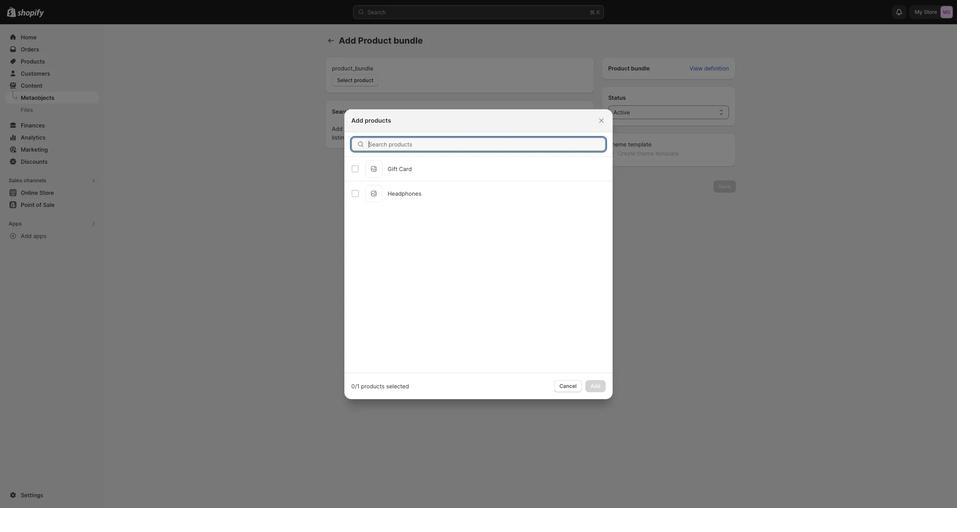 Task type: locate. For each thing, give the bounding box(es) containing it.
home
[[21, 34, 37, 41]]

search for search
[[367, 9, 386, 16]]

0 horizontal spatial engine
[[352, 108, 371, 115]]

add inside button
[[21, 233, 32, 240]]

1 vertical spatial products
[[361, 383, 385, 390]]

0 vertical spatial bundle
[[394, 35, 423, 46]]

product_bundle up select product
[[332, 65, 373, 72]]

add left apps
[[21, 233, 32, 240]]

add up select
[[339, 35, 356, 46]]

listing
[[372, 108, 389, 115], [332, 134, 348, 141]]

a right in
[[531, 125, 535, 132]]

apps
[[9, 221, 22, 227]]

product
[[358, 35, 392, 46], [608, 65, 630, 72]]

search
[[367, 9, 386, 16], [332, 108, 351, 115]]

add inside add a title and description to see how this product_bundle might appear in a search engine listing
[[332, 125, 343, 132]]

1 vertical spatial product_bundle
[[446, 125, 487, 132]]

metaobjects link
[[5, 92, 99, 104]]

in
[[525, 125, 530, 132]]

cancel
[[559, 383, 577, 390]]

engine
[[352, 108, 371, 115], [556, 125, 574, 132]]

selected
[[386, 383, 409, 390]]

1 vertical spatial search
[[332, 108, 351, 115]]

add a title and description to see how this product_bundle might appear in a search engine listing
[[332, 125, 574, 141]]

products right 0/1
[[361, 383, 385, 390]]

and
[[361, 125, 371, 132]]

files
[[21, 106, 33, 113]]

add
[[339, 35, 356, 46], [351, 117, 363, 124], [332, 125, 343, 132], [21, 233, 32, 240]]

1 vertical spatial bundle
[[631, 65, 650, 72]]

0 horizontal spatial bundle
[[394, 35, 423, 46]]

product up product
[[358, 35, 392, 46]]

0 vertical spatial products
[[365, 117, 391, 124]]

1 vertical spatial product
[[608, 65, 630, 72]]

1 vertical spatial listing
[[332, 134, 348, 141]]

product_bundle up search products text box
[[446, 125, 487, 132]]

1 horizontal spatial bundle
[[631, 65, 650, 72]]

select
[[337, 77, 353, 84]]

shopify image
[[17, 9, 44, 18]]

product_bundle inside add a title and description to see how this product_bundle might appear in a search engine listing
[[446, 125, 487, 132]]

metaobjects
[[21, 94, 54, 101]]

a
[[344, 125, 347, 132], [531, 125, 535, 132]]

0 vertical spatial listing
[[372, 108, 389, 115]]

1 horizontal spatial a
[[531, 125, 535, 132]]

0 horizontal spatial a
[[344, 125, 347, 132]]

search up add product bundle
[[367, 9, 386, 16]]

0 vertical spatial search
[[367, 9, 386, 16]]

0 horizontal spatial search
[[332, 108, 351, 115]]

discounts link
[[5, 156, 99, 168]]

engine right search
[[556, 125, 574, 132]]

add for add products
[[351, 117, 363, 124]]

products
[[365, 117, 391, 124], [361, 383, 385, 390]]

add for add a title and description to see how this product_bundle might appear in a search engine listing
[[332, 125, 343, 132]]

0 vertical spatial product
[[358, 35, 392, 46]]

listing up add products
[[372, 108, 389, 115]]

a left title
[[344, 125, 347, 132]]

content
[[21, 82, 42, 89]]

0 vertical spatial product_bundle
[[332, 65, 373, 72]]

bundle
[[394, 35, 423, 46], [631, 65, 650, 72]]

products up description
[[365, 117, 391, 124]]

1 horizontal spatial product_bundle
[[446, 125, 487, 132]]

how
[[422, 125, 433, 132]]

view definition link
[[684, 62, 734, 74]]

add products dialog
[[0, 109, 957, 400]]

home link
[[5, 31, 99, 43]]

add left title
[[332, 125, 343, 132]]

view definition
[[690, 65, 729, 72]]

0 vertical spatial engine
[[352, 108, 371, 115]]

view
[[690, 65, 703, 72]]

product_bundle
[[332, 65, 373, 72], [446, 125, 487, 132]]

1 vertical spatial engine
[[556, 125, 574, 132]]

0 horizontal spatial product_bundle
[[332, 65, 373, 72]]

add for add apps
[[21, 233, 32, 240]]

0/1
[[351, 383, 359, 390]]

search up title
[[332, 108, 351, 115]]

discounts
[[21, 158, 48, 165]]

0 horizontal spatial product
[[358, 35, 392, 46]]

search
[[536, 125, 554, 132]]

product up status
[[608, 65, 630, 72]]

0 horizontal spatial listing
[[332, 134, 348, 141]]

1 horizontal spatial engine
[[556, 125, 574, 132]]

apps
[[33, 233, 46, 240]]

add apps
[[21, 233, 46, 240]]

listing down 'search engine listing'
[[332, 134, 348, 141]]

see
[[410, 125, 420, 132]]

1 horizontal spatial search
[[367, 9, 386, 16]]

content link
[[5, 80, 99, 92]]

1 horizontal spatial listing
[[372, 108, 389, 115]]

engine up add products
[[352, 108, 371, 115]]

add inside dialog
[[351, 117, 363, 124]]

add down 'search engine listing'
[[351, 117, 363, 124]]



Task type: vqa. For each thing, say whether or not it's contained in the screenshot.
⌘ K
yes



Task type: describe. For each thing, give the bounding box(es) containing it.
2 a from the left
[[531, 125, 535, 132]]

product bundle
[[608, 65, 650, 72]]

theme
[[608, 141, 627, 148]]

sales channels
[[9, 177, 46, 184]]

files link
[[5, 104, 99, 116]]

status
[[608, 94, 626, 101]]

sales channels button
[[5, 175, 99, 187]]

channels
[[24, 177, 46, 184]]

0/1 products selected
[[351, 383, 409, 390]]

headphones
[[388, 190, 421, 197]]

select product button
[[332, 74, 379, 87]]

engine inside add a title and description to see how this product_bundle might appear in a search engine listing
[[556, 125, 574, 132]]

apps button
[[5, 218, 99, 230]]

this
[[434, 125, 444, 132]]

search engine listing
[[332, 108, 389, 115]]

1 horizontal spatial product
[[608, 65, 630, 72]]

theme template
[[608, 141, 652, 148]]

k
[[596, 9, 600, 16]]

gift card
[[388, 165, 412, 172]]

listing inside add a title and description to see how this product_bundle might appear in a search engine listing
[[332, 134, 348, 141]]

select product
[[337, 77, 373, 84]]

sales
[[9, 177, 22, 184]]

gift
[[388, 165, 397, 172]]

settings link
[[5, 490, 99, 502]]

add product bundle
[[339, 35, 423, 46]]

product
[[354, 77, 373, 84]]

settings
[[21, 492, 43, 499]]

card
[[399, 165, 412, 172]]

products for add
[[365, 117, 391, 124]]

to
[[403, 125, 409, 132]]

active
[[613, 109, 630, 116]]

add apps button
[[5, 230, 99, 242]]

cancel button
[[554, 381, 582, 393]]

title
[[349, 125, 359, 132]]

add products
[[351, 117, 391, 124]]

template
[[628, 141, 652, 148]]

edit button
[[572, 104, 593, 119]]

search for search engine listing
[[332, 108, 351, 115]]

Search products text field
[[369, 137, 606, 151]]

⌘ k
[[590, 9, 600, 16]]

⌘
[[590, 9, 595, 16]]

definition
[[704, 65, 729, 72]]

appear
[[505, 125, 524, 132]]

edit
[[577, 108, 587, 115]]

description
[[372, 125, 402, 132]]

products for 0/1
[[361, 383, 385, 390]]

add for add product bundle
[[339, 35, 356, 46]]

might
[[489, 125, 504, 132]]

1 a from the left
[[344, 125, 347, 132]]



